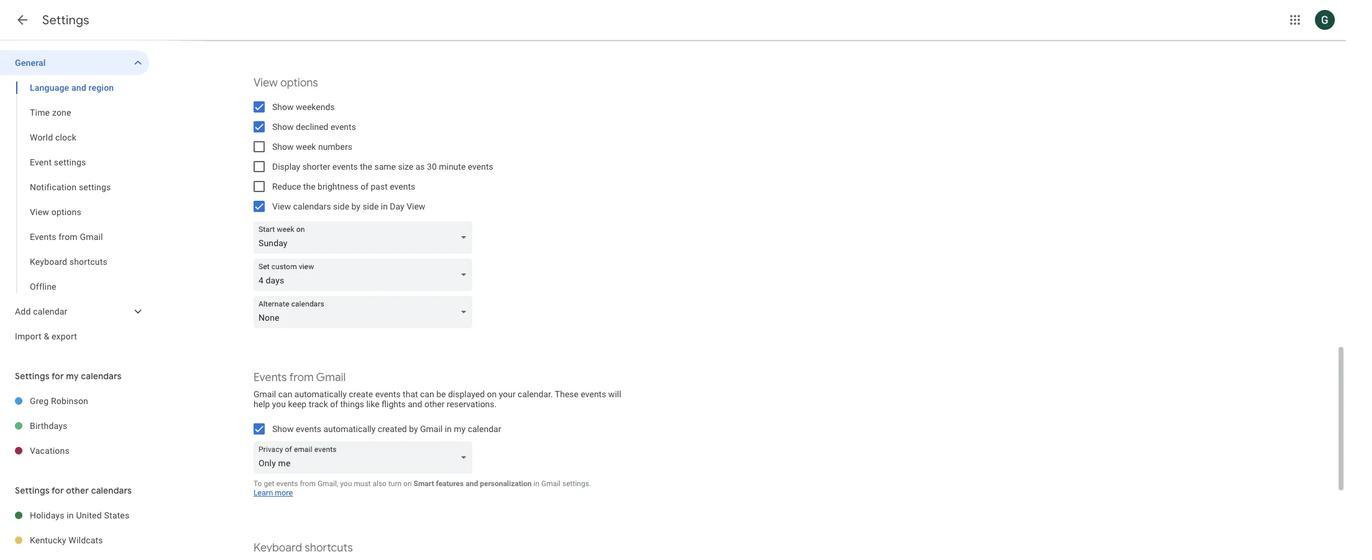 Task type: describe. For each thing, give the bounding box(es) containing it.
export
[[52, 331, 77, 341]]

from for events from gmail
[[59, 232, 78, 242]]

events inside "to get events from gmail, you must also turn on smart features and personalization in gmail settings. learn more"
[[276, 479, 298, 488]]

get
[[264, 479, 274, 488]]

numbers
[[318, 142, 352, 152]]

notification settings
[[30, 182, 111, 192]]

turn
[[389, 479, 402, 488]]

settings for notification settings
[[79, 182, 111, 192]]

other inside "events from gmail gmail can automatically create events that can be displayed on your calendar. these events will help you keep track of things like flights and other reservations."
[[425, 399, 445, 409]]

1 horizontal spatial my
[[454, 424, 466, 434]]

birthdays link
[[30, 413, 149, 438]]

import
[[15, 331, 42, 341]]

states
[[104, 510, 130, 520]]

for for my
[[52, 371, 64, 382]]

language
[[30, 83, 69, 93]]

gmail up track
[[316, 371, 346, 385]]

events down size
[[390, 182, 415, 191]]

holidays
[[30, 510, 64, 520]]

like
[[366, 399, 380, 409]]

display
[[272, 162, 300, 172]]

view inside group
[[30, 207, 49, 217]]

events down track
[[296, 424, 321, 434]]

notification
[[30, 182, 77, 192]]

settings for other calendars
[[15, 485, 132, 496]]

time
[[30, 108, 50, 117]]

in inside 'link'
[[67, 510, 74, 520]]

of inside "events from gmail gmail can automatically create events that can be displayed on your calendar. these events will help you keep track of things like flights and other reservations."
[[330, 399, 338, 409]]

kentucky wildcats
[[30, 535, 103, 545]]

region
[[89, 83, 114, 93]]

vacations tree item
[[0, 438, 149, 463]]

created
[[378, 424, 407, 434]]

holidays in united states tree item
[[0, 503, 149, 528]]

settings heading
[[42, 12, 89, 28]]

automatically inside "events from gmail gmail can automatically create events that can be displayed on your calendar. these events will help you keep track of things like flights and other reservations."
[[295, 389, 347, 399]]

gmail inside group
[[80, 232, 103, 242]]

world clock
[[30, 132, 76, 142]]

events left "that"
[[375, 389, 401, 399]]

events up numbers
[[331, 122, 356, 132]]

0 horizontal spatial view options
[[30, 207, 81, 217]]

1 vertical spatial by
[[409, 424, 418, 434]]

calendar.
[[518, 389, 553, 399]]

0 vertical spatial by
[[352, 201, 361, 211]]

gmail down be
[[420, 424, 443, 434]]

kentucky
[[30, 535, 66, 545]]

show for show events automatically created by gmail in my calendar
[[272, 424, 294, 434]]

0 vertical spatial calendars
[[293, 201, 331, 211]]

greg robinson tree item
[[0, 389, 149, 413]]

events for events from gmail gmail can automatically create events that can be displayed on your calendar. these events will help you keep track of things like flights and other reservations.
[[254, 371, 287, 385]]

personalization
[[480, 479, 532, 488]]

events left will at the bottom left
[[581, 389, 606, 399]]

you inside "to get events from gmail, you must also turn on smart features and personalization in gmail settings. learn more"
[[340, 479, 352, 488]]

that
[[403, 389, 418, 399]]

&
[[44, 331, 49, 341]]

settings for settings for other calendars
[[15, 485, 50, 496]]

greg
[[30, 396, 49, 406]]

on inside "events from gmail gmail can automatically create events that can be displayed on your calendar. these events will help you keep track of things like flights and other reservations."
[[487, 389, 497, 399]]

shorter
[[303, 162, 330, 172]]

1 horizontal spatial of
[[361, 182, 369, 191]]

holidays in united states link
[[30, 503, 149, 528]]

view down "reduce"
[[272, 201, 291, 211]]

help
[[254, 399, 270, 409]]

show events automatically created by gmail in my calendar
[[272, 424, 501, 434]]

0 vertical spatial my
[[66, 371, 79, 382]]

view right day
[[407, 201, 425, 211]]

30
[[427, 162, 437, 172]]

keyboard shortcuts
[[30, 257, 108, 267]]

show for show week numbers
[[272, 142, 294, 152]]

from inside "to get events from gmail, you must also turn on smart features and personalization in gmail settings. learn more"
[[300, 479, 316, 488]]

in down reservations.
[[445, 424, 452, 434]]

gmail left keep
[[254, 389, 276, 399]]

be
[[437, 389, 446, 399]]

display shorter events the same size as 30 minute events
[[272, 162, 493, 172]]

day
[[390, 201, 405, 211]]

holidays in united states
[[30, 510, 130, 520]]

must
[[354, 479, 371, 488]]

brightness
[[318, 182, 359, 191]]

tree containing general
[[0, 50, 149, 349]]

united
[[76, 510, 102, 520]]

in inside "to get events from gmail, you must also turn on smart features and personalization in gmail settings. learn more"
[[534, 479, 540, 488]]

size
[[398, 162, 414, 172]]

learn more link
[[254, 488, 293, 498]]

language and region
[[30, 83, 114, 93]]

track
[[309, 399, 328, 409]]

show for show declined events
[[272, 122, 294, 132]]

birthdays tree item
[[0, 413, 149, 438]]

to
[[254, 479, 262, 488]]

declined
[[296, 122, 329, 132]]

show week numbers
[[272, 142, 352, 152]]



Task type: vqa. For each thing, say whether or not it's contained in the screenshot.
Settings Menu ICON
no



Task type: locate. For each thing, give the bounding box(es) containing it.
birthdays
[[30, 421, 67, 431]]

settings for other calendars tree
[[0, 503, 149, 552]]

shortcuts
[[69, 257, 108, 267]]

1 side from the left
[[333, 201, 349, 211]]

zone
[[52, 108, 71, 117]]

view options up the show weekends
[[254, 76, 318, 90]]

smart
[[414, 479, 434, 488]]

events from gmail
[[30, 232, 103, 242]]

1 horizontal spatial view options
[[254, 76, 318, 90]]

2 for from the top
[[52, 485, 64, 496]]

events for events from gmail
[[30, 232, 56, 242]]

0 horizontal spatial of
[[330, 399, 338, 409]]

side down the past
[[363, 201, 379, 211]]

0 vertical spatial other
[[425, 399, 445, 409]]

of right track
[[330, 399, 338, 409]]

show weekends
[[272, 102, 335, 112]]

general tree item
[[0, 50, 149, 75]]

options up the show weekends
[[280, 76, 318, 90]]

side
[[333, 201, 349, 211], [363, 201, 379, 211]]

4 show from the top
[[272, 424, 294, 434]]

of left the past
[[361, 182, 369, 191]]

1 vertical spatial for
[[52, 485, 64, 496]]

settings right 'go back' icon
[[42, 12, 89, 28]]

0 vertical spatial the
[[360, 162, 372, 172]]

import & export
[[15, 331, 77, 341]]

0 horizontal spatial the
[[303, 182, 316, 191]]

from up keep
[[289, 371, 314, 385]]

view
[[254, 76, 278, 90], [272, 201, 291, 211], [407, 201, 425, 211], [30, 207, 49, 217]]

vacations link
[[30, 438, 149, 463]]

2 horizontal spatial and
[[466, 479, 478, 488]]

the down shorter
[[303, 182, 316, 191]]

reduce
[[272, 182, 301, 191]]

wildcats
[[69, 535, 103, 545]]

show for show weekends
[[272, 102, 294, 112]]

you left must
[[340, 479, 352, 488]]

1 vertical spatial calendars
[[81, 371, 122, 382]]

other right "that"
[[425, 399, 445, 409]]

minute
[[439, 162, 466, 172]]

1 vertical spatial on
[[404, 479, 412, 488]]

clock
[[55, 132, 76, 142]]

create
[[349, 389, 373, 399]]

kentucky wildcats tree item
[[0, 528, 149, 552]]

and inside group
[[71, 83, 86, 93]]

settings.
[[563, 479, 591, 488]]

1 vertical spatial and
[[408, 399, 422, 409]]

calendars for settings for my calendars
[[81, 371, 122, 382]]

robinson
[[51, 396, 88, 406]]

go back image
[[15, 12, 30, 27]]

show left weekends
[[272, 102, 294, 112]]

2 vertical spatial settings
[[15, 485, 50, 496]]

calendars up greg robinson tree item
[[81, 371, 122, 382]]

events right "get"
[[276, 479, 298, 488]]

0 vertical spatial view options
[[254, 76, 318, 90]]

0 horizontal spatial events
[[30, 232, 56, 242]]

settings
[[42, 12, 89, 28], [15, 371, 50, 382], [15, 485, 50, 496]]

group containing language and region
[[0, 75, 149, 299]]

1 vertical spatial settings
[[15, 371, 50, 382]]

show down keep
[[272, 424, 294, 434]]

automatically
[[295, 389, 347, 399], [324, 424, 376, 434]]

general
[[15, 58, 46, 68]]

tree
[[0, 50, 149, 349]]

0 vertical spatial calendar
[[33, 306, 67, 316]]

settings for settings for my calendars
[[15, 371, 50, 382]]

2 vertical spatial calendars
[[91, 485, 132, 496]]

None field
[[254, 221, 477, 254], [254, 259, 477, 291], [254, 296, 477, 328], [254, 441, 477, 474], [254, 221, 477, 254], [254, 259, 477, 291], [254, 296, 477, 328], [254, 441, 477, 474]]

automatically left create
[[295, 389, 347, 399]]

other
[[425, 399, 445, 409], [66, 485, 89, 496]]

the
[[360, 162, 372, 172], [303, 182, 316, 191]]

1 horizontal spatial calendar
[[468, 424, 501, 434]]

1 horizontal spatial options
[[280, 76, 318, 90]]

events inside "events from gmail gmail can automatically create events that can be displayed on your calendar. these events will help you keep track of things like flights and other reservations."
[[254, 371, 287, 385]]

reservations.
[[447, 399, 497, 409]]

from
[[59, 232, 78, 242], [289, 371, 314, 385], [300, 479, 316, 488]]

for for other
[[52, 485, 64, 496]]

in
[[381, 201, 388, 211], [445, 424, 452, 434], [534, 479, 540, 488], [67, 510, 74, 520]]

1 vertical spatial events
[[254, 371, 287, 385]]

learn
[[254, 488, 273, 498]]

settings for event settings
[[54, 157, 86, 167]]

options
[[280, 76, 318, 90], [51, 207, 81, 217]]

and left region
[[71, 83, 86, 93]]

flights
[[382, 399, 406, 409]]

2 can from the left
[[420, 389, 434, 399]]

by down reduce the brightness of past events
[[352, 201, 361, 211]]

add
[[15, 306, 31, 316]]

more
[[275, 488, 293, 498]]

1 vertical spatial other
[[66, 485, 89, 496]]

things
[[340, 399, 364, 409]]

0 vertical spatial on
[[487, 389, 497, 399]]

you inside "events from gmail gmail can automatically create events that can be displayed on your calendar. these events will help you keep track of things like flights and other reservations."
[[272, 399, 286, 409]]

these
[[555, 389, 579, 399]]

1 horizontal spatial other
[[425, 399, 445, 409]]

0 horizontal spatial options
[[51, 207, 81, 217]]

2 vertical spatial from
[[300, 479, 316, 488]]

0 horizontal spatial by
[[352, 201, 361, 211]]

gmail
[[80, 232, 103, 242], [316, 371, 346, 385], [254, 389, 276, 399], [420, 424, 443, 434], [541, 479, 561, 488]]

event
[[30, 157, 52, 167]]

2 show from the top
[[272, 122, 294, 132]]

0 horizontal spatial my
[[66, 371, 79, 382]]

from inside "events from gmail gmail can automatically create events that can be displayed on your calendar. these events will help you keep track of things like flights and other reservations."
[[289, 371, 314, 385]]

settings for settings
[[42, 12, 89, 28]]

view up the show weekends
[[254, 76, 278, 90]]

gmail up shortcuts
[[80, 232, 103, 242]]

gmail left settings.
[[541, 479, 561, 488]]

on inside "to get events from gmail, you must also turn on smart features and personalization in gmail settings. learn more"
[[404, 479, 412, 488]]

week
[[296, 142, 316, 152]]

events up keyboard
[[30, 232, 56, 242]]

0 horizontal spatial on
[[404, 479, 412, 488]]

1 vertical spatial settings
[[79, 182, 111, 192]]

1 for from the top
[[52, 371, 64, 382]]

0 vertical spatial and
[[71, 83, 86, 93]]

0 horizontal spatial calendar
[[33, 306, 67, 316]]

1 vertical spatial you
[[340, 479, 352, 488]]

calendar up &
[[33, 306, 67, 316]]

0 horizontal spatial can
[[278, 389, 292, 399]]

0 horizontal spatial side
[[333, 201, 349, 211]]

view calendars side by side in day view
[[272, 201, 425, 211]]

show declined events
[[272, 122, 356, 132]]

3 show from the top
[[272, 142, 294, 152]]

show up "display"
[[272, 142, 294, 152]]

add calendar
[[15, 306, 67, 316]]

1 vertical spatial options
[[51, 207, 81, 217]]

1 show from the top
[[272, 102, 294, 112]]

view down notification
[[30, 207, 49, 217]]

weekends
[[296, 102, 335, 112]]

1 horizontal spatial events
[[254, 371, 287, 385]]

calendars
[[293, 201, 331, 211], [81, 371, 122, 382], [91, 485, 132, 496]]

my
[[66, 371, 79, 382], [454, 424, 466, 434]]

1 can from the left
[[278, 389, 292, 399]]

calendar down reservations.
[[468, 424, 501, 434]]

also
[[373, 479, 387, 488]]

2 vertical spatial and
[[466, 479, 478, 488]]

settings
[[54, 157, 86, 167], [79, 182, 111, 192]]

events right minute
[[468, 162, 493, 172]]

gmail,
[[318, 479, 338, 488]]

1 vertical spatial of
[[330, 399, 338, 409]]

vacations
[[30, 446, 70, 456]]

0 vertical spatial from
[[59, 232, 78, 242]]

keyboard
[[30, 257, 67, 267]]

0 vertical spatial automatically
[[295, 389, 347, 399]]

you right help
[[272, 399, 286, 409]]

1 vertical spatial automatically
[[324, 424, 376, 434]]

0 vertical spatial settings
[[42, 12, 89, 28]]

side down reduce the brightness of past events
[[333, 201, 349, 211]]

gmail inside "to get events from gmail, you must also turn on smart features and personalization in gmail settings. learn more"
[[541, 479, 561, 488]]

you
[[272, 399, 286, 409], [340, 479, 352, 488]]

0 vertical spatial settings
[[54, 157, 86, 167]]

1 horizontal spatial you
[[340, 479, 352, 488]]

settings up greg
[[15, 371, 50, 382]]

settings for my calendars
[[15, 371, 122, 382]]

greg robinson
[[30, 396, 88, 406]]

1 horizontal spatial and
[[408, 399, 422, 409]]

from for events from gmail gmail can automatically create events that can be displayed on your calendar. these events will help you keep track of things like flights and other reservations.
[[289, 371, 314, 385]]

settings up notification settings
[[54, 157, 86, 167]]

as
[[416, 162, 425, 172]]

0 vertical spatial options
[[280, 76, 318, 90]]

my down reservations.
[[454, 424, 466, 434]]

past
[[371, 182, 388, 191]]

and
[[71, 83, 86, 93], [408, 399, 422, 409], [466, 479, 478, 488]]

by right the 'created'
[[409, 424, 418, 434]]

in left day
[[381, 201, 388, 211]]

settings right notification
[[79, 182, 111, 192]]

features
[[436, 479, 464, 488]]

settings up holidays
[[15, 485, 50, 496]]

0 vertical spatial for
[[52, 371, 64, 382]]

events from gmail gmail can automatically create events that can be displayed on your calendar. these events will help you keep track of things like flights and other reservations.
[[254, 371, 621, 409]]

automatically down things
[[324, 424, 376, 434]]

1 vertical spatial view options
[[30, 207, 81, 217]]

and inside "to get events from gmail, you must also turn on smart features and personalization in gmail settings. learn more"
[[466, 479, 478, 488]]

displayed
[[448, 389, 485, 399]]

1 vertical spatial calendar
[[468, 424, 501, 434]]

other up 'holidays in united states'
[[66, 485, 89, 496]]

calendars down "reduce"
[[293, 201, 331, 211]]

can right help
[[278, 389, 292, 399]]

offline
[[30, 282, 56, 292]]

same
[[375, 162, 396, 172]]

on right 'turn'
[[404, 479, 412, 488]]

calendars up states
[[91, 485, 132, 496]]

for up holidays
[[52, 485, 64, 496]]

options up events from gmail
[[51, 207, 81, 217]]

world
[[30, 132, 53, 142]]

1 horizontal spatial can
[[420, 389, 434, 399]]

group
[[0, 75, 149, 299]]

time zone
[[30, 108, 71, 117]]

1 horizontal spatial side
[[363, 201, 379, 211]]

in right personalization
[[534, 479, 540, 488]]

events inside group
[[30, 232, 56, 242]]

1 vertical spatial my
[[454, 424, 466, 434]]

0 horizontal spatial you
[[272, 399, 286, 409]]

1 vertical spatial the
[[303, 182, 316, 191]]

kentucky wildcats link
[[30, 528, 149, 552]]

0 vertical spatial events
[[30, 232, 56, 242]]

will
[[609, 389, 621, 399]]

0 horizontal spatial and
[[71, 83, 86, 93]]

to get events from gmail, you must also turn on smart features and personalization in gmail settings. learn more
[[254, 479, 591, 498]]

show down the show weekends
[[272, 122, 294, 132]]

0 vertical spatial of
[[361, 182, 369, 191]]

can left be
[[420, 389, 434, 399]]

reduce the brightness of past events
[[272, 182, 415, 191]]

of
[[361, 182, 369, 191], [330, 399, 338, 409]]

1 horizontal spatial by
[[409, 424, 418, 434]]

your
[[499, 389, 516, 399]]

events up reduce the brightness of past events
[[332, 162, 358, 172]]

1 horizontal spatial on
[[487, 389, 497, 399]]

events up help
[[254, 371, 287, 385]]

1 horizontal spatial the
[[360, 162, 372, 172]]

from up the 'keyboard shortcuts'
[[59, 232, 78, 242]]

event settings
[[30, 157, 86, 167]]

from left 'gmail,' in the bottom of the page
[[300, 479, 316, 488]]

and right the features
[[466, 479, 478, 488]]

view options down notification
[[30, 207, 81, 217]]

0 horizontal spatial other
[[66, 485, 89, 496]]

in left united at the bottom left of the page
[[67, 510, 74, 520]]

my up greg robinson tree item
[[66, 371, 79, 382]]

on left your
[[487, 389, 497, 399]]

the left same
[[360, 162, 372, 172]]

on
[[487, 389, 497, 399], [404, 479, 412, 488]]

show
[[272, 102, 294, 112], [272, 122, 294, 132], [272, 142, 294, 152], [272, 424, 294, 434]]

and right flights
[[408, 399, 422, 409]]

and inside "events from gmail gmail can automatically create events that can be displayed on your calendar. these events will help you keep track of things like flights and other reservations."
[[408, 399, 422, 409]]

calendars for settings for other calendars
[[91, 485, 132, 496]]

keep
[[288, 399, 307, 409]]

2 side from the left
[[363, 201, 379, 211]]

for up greg robinson
[[52, 371, 64, 382]]

view options
[[254, 76, 318, 90], [30, 207, 81, 217]]

1 vertical spatial from
[[289, 371, 314, 385]]

0 vertical spatial you
[[272, 399, 286, 409]]

settings for my calendars tree
[[0, 389, 149, 463]]



